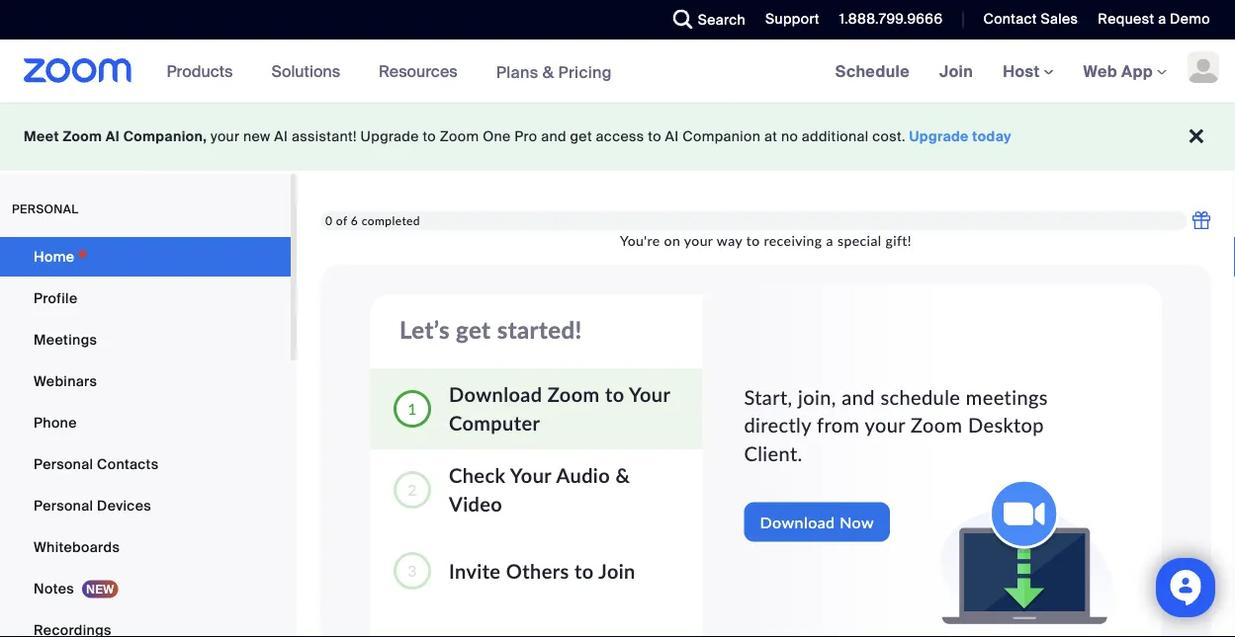 Task type: vqa. For each thing, say whether or not it's contained in the screenshot.
INVITE OTHERS TO JOIN at the bottom
yes



Task type: locate. For each thing, give the bounding box(es) containing it.
1.888.799.9666 button
[[825, 0, 948, 40], [839, 10, 943, 28]]

notes link
[[0, 570, 291, 609]]

ai right new
[[274, 128, 288, 146]]

app
[[1121, 61, 1153, 82]]

0 horizontal spatial and
[[541, 128, 566, 146]]

schedule link
[[820, 40, 925, 103]]

way
[[717, 232, 742, 249]]

zoom inside download zoom to your computer
[[548, 383, 600, 407]]

start,
[[744, 386, 793, 409]]

a left demo
[[1158, 10, 1166, 28]]

ai left companion
[[665, 128, 679, 146]]

from
[[817, 414, 860, 438]]

support
[[765, 10, 820, 28]]

today
[[972, 128, 1012, 146]]

download inside download zoom to your computer
[[449, 383, 542, 407]]

0 vertical spatial and
[[541, 128, 566, 146]]

zoom left the one
[[440, 128, 479, 146]]

new
[[243, 128, 271, 146]]

companion
[[683, 128, 761, 146]]

and right pro
[[541, 128, 566, 146]]

0 vertical spatial a
[[1158, 10, 1166, 28]]

your
[[629, 383, 670, 407], [510, 464, 551, 488]]

and inside meet zoom ai companion, footer
[[541, 128, 566, 146]]

1 horizontal spatial and
[[842, 386, 875, 409]]

and
[[541, 128, 566, 146], [842, 386, 875, 409]]

0 horizontal spatial &
[[543, 62, 554, 82]]

0 vertical spatial personal
[[34, 455, 93, 474]]

get left access
[[570, 128, 592, 146]]

join,
[[798, 386, 836, 409]]

to down resources dropdown button
[[423, 128, 436, 146]]

0 horizontal spatial a
[[826, 232, 834, 249]]

start, join, and schedule meetings directly from your zoom desktop client.
[[744, 386, 1048, 466]]

2 horizontal spatial your
[[865, 414, 905, 438]]

now
[[840, 513, 874, 532]]

0 of 6 completed
[[325, 213, 420, 228]]

zoom down started!
[[548, 383, 600, 407]]

host
[[1003, 61, 1044, 82]]

zoom
[[63, 128, 102, 146], [440, 128, 479, 146], [548, 383, 600, 407], [911, 414, 963, 438]]

download for download zoom to your computer
[[449, 383, 542, 407]]

1 vertical spatial join
[[599, 560, 636, 583]]

personal
[[12, 202, 79, 217]]

& right plans
[[543, 62, 554, 82]]

1 vertical spatial &
[[616, 464, 630, 488]]

webinars
[[34, 372, 97, 391]]

1 vertical spatial get
[[456, 315, 491, 344]]

2 ai from the left
[[274, 128, 288, 146]]

your inside check your audio & video
[[510, 464, 551, 488]]

0 horizontal spatial get
[[456, 315, 491, 344]]

1 upgrade from the left
[[360, 128, 419, 146]]

1 horizontal spatial download
[[760, 513, 835, 532]]

personal for personal devices
[[34, 497, 93, 515]]

join link
[[925, 40, 988, 103]]

your down schedule on the bottom
[[865, 414, 905, 438]]

meetings
[[34, 331, 97, 349]]

pro
[[515, 128, 537, 146]]

support link
[[751, 0, 825, 40], [765, 10, 820, 28]]

upgrade
[[360, 128, 419, 146], [909, 128, 969, 146]]

0 vertical spatial get
[[570, 128, 592, 146]]

1
[[408, 399, 417, 418]]

&
[[543, 62, 554, 82], [616, 464, 630, 488]]

1 horizontal spatial ai
[[274, 128, 288, 146]]

to up audio at the left of page
[[605, 383, 624, 407]]

1 personal from the top
[[34, 455, 93, 474]]

upgrade right cost. at the right of page
[[909, 128, 969, 146]]

1 vertical spatial your
[[684, 232, 713, 249]]

1 vertical spatial a
[[826, 232, 834, 249]]

2 horizontal spatial ai
[[665, 128, 679, 146]]

& inside product information navigation
[[543, 62, 554, 82]]

2 personal from the top
[[34, 497, 93, 515]]

download left now
[[760, 513, 835, 532]]

contact sales
[[983, 10, 1078, 28]]

to right access
[[648, 128, 661, 146]]

& inside check your audio & video
[[616, 464, 630, 488]]

home
[[34, 248, 74, 266]]

plans
[[496, 62, 538, 82]]

request a demo link
[[1083, 0, 1235, 40], [1098, 10, 1210, 28]]

0 horizontal spatial ai
[[106, 128, 120, 146]]

personal up whiteboards at the bottom left of the page
[[34, 497, 93, 515]]

notes
[[34, 580, 74, 598]]

upgrade down product information navigation
[[360, 128, 419, 146]]

invite
[[449, 560, 501, 583]]

0 vertical spatial your
[[629, 383, 670, 407]]

profile
[[34, 289, 78, 308]]

1 vertical spatial download
[[760, 513, 835, 532]]

personal contacts link
[[0, 445, 291, 485]]

join right others
[[599, 560, 636, 583]]

request a demo
[[1098, 10, 1210, 28]]

video
[[449, 493, 502, 517]]

1 vertical spatial personal
[[34, 497, 93, 515]]

1 horizontal spatial your
[[684, 232, 713, 249]]

zoom right meet
[[63, 128, 102, 146]]

0 vertical spatial your
[[211, 128, 240, 146]]

to right way
[[746, 232, 760, 249]]

download
[[449, 383, 542, 407], [760, 513, 835, 532]]

1 horizontal spatial &
[[616, 464, 630, 488]]

completed
[[362, 213, 420, 228]]

0 horizontal spatial your
[[510, 464, 551, 488]]

0 horizontal spatial your
[[211, 128, 240, 146]]

resources button
[[379, 40, 466, 103]]

your right on at the right top of page
[[684, 232, 713, 249]]

0 horizontal spatial download
[[449, 383, 542, 407]]

check
[[449, 464, 506, 488]]

your inside download zoom to your computer
[[629, 383, 670, 407]]

1 horizontal spatial get
[[570, 128, 592, 146]]

join
[[940, 61, 973, 82], [599, 560, 636, 583]]

download now button
[[744, 503, 890, 543]]

ai left companion,
[[106, 128, 120, 146]]

personal
[[34, 455, 93, 474], [34, 497, 93, 515]]

3
[[408, 561, 417, 580]]

1 horizontal spatial your
[[629, 383, 670, 407]]

2 vertical spatial your
[[865, 414, 905, 438]]

contacts
[[97, 455, 159, 474]]

phone link
[[0, 403, 291, 443]]

get right let's
[[456, 315, 491, 344]]

search
[[698, 10, 746, 29]]

no
[[781, 128, 798, 146]]

meet
[[24, 128, 59, 146]]

0 vertical spatial download
[[449, 383, 542, 407]]

banner
[[0, 40, 1235, 104]]

products button
[[167, 40, 242, 103]]

client.
[[744, 442, 803, 466]]

zoom down schedule on the bottom
[[911, 414, 963, 438]]

1 vertical spatial and
[[842, 386, 875, 409]]

and up from
[[842, 386, 875, 409]]

personal down 'phone'
[[34, 455, 93, 474]]

3 ai from the left
[[665, 128, 679, 146]]

your left new
[[211, 128, 240, 146]]

meet zoom ai companion, footer
[[0, 103, 1235, 171]]

1 vertical spatial your
[[510, 464, 551, 488]]

download inside button
[[760, 513, 835, 532]]

products
[[167, 61, 233, 82]]

a left special
[[826, 232, 834, 249]]

1 horizontal spatial upgrade
[[909, 128, 969, 146]]

& right audio at the left of page
[[616, 464, 630, 488]]

0 vertical spatial &
[[543, 62, 554, 82]]

special
[[838, 232, 882, 249]]

meetings navigation
[[820, 40, 1235, 104]]

1 horizontal spatial join
[[940, 61, 973, 82]]

join up upgrade today link
[[940, 61, 973, 82]]

0 vertical spatial join
[[940, 61, 973, 82]]

1 ai from the left
[[106, 128, 120, 146]]

at
[[764, 128, 777, 146]]

plans & pricing link
[[496, 62, 612, 82], [496, 62, 612, 82]]

0 horizontal spatial upgrade
[[360, 128, 419, 146]]

download up computer on the left bottom of page
[[449, 383, 542, 407]]



Task type: describe. For each thing, give the bounding box(es) containing it.
demo
[[1170, 10, 1210, 28]]

your inside the start, join, and schedule meetings directly from your zoom desktop client.
[[865, 414, 905, 438]]

to right others
[[575, 560, 594, 583]]

1 horizontal spatial a
[[1158, 10, 1166, 28]]

1.888.799.9666
[[839, 10, 943, 28]]

meetings link
[[0, 320, 291, 360]]

pricing
[[558, 62, 612, 82]]

meet zoom ai companion, your new ai assistant! upgrade to zoom one pro and get access to ai companion at no additional cost. upgrade today
[[24, 128, 1012, 146]]

get inside meet zoom ai companion, footer
[[570, 128, 592, 146]]

contact
[[983, 10, 1037, 28]]

download now
[[760, 513, 874, 532]]

download for download now
[[760, 513, 835, 532]]

sales
[[1041, 10, 1078, 28]]

resources
[[379, 61, 457, 82]]

web app
[[1083, 61, 1153, 82]]

schedule
[[835, 61, 910, 82]]

personal devices
[[34, 497, 151, 515]]

your inside meet zoom ai companion, footer
[[211, 128, 240, 146]]

meetings
[[966, 386, 1048, 409]]

zoom inside the start, join, and schedule meetings directly from your zoom desktop client.
[[911, 414, 963, 438]]

started!
[[497, 315, 582, 344]]

whiteboards
[[34, 538, 120, 557]]

phone
[[34, 414, 77, 432]]

additional
[[802, 128, 869, 146]]

receiving
[[764, 232, 822, 249]]

2
[[408, 480, 417, 499]]

computer
[[449, 412, 540, 436]]

personal contacts
[[34, 455, 159, 474]]

of
[[336, 213, 347, 228]]

plans & pricing
[[496, 62, 612, 82]]

solutions button
[[271, 40, 349, 103]]

profile link
[[0, 279, 291, 318]]

personal for personal contacts
[[34, 455, 93, 474]]

assistant!
[[292, 128, 357, 146]]

banner containing products
[[0, 40, 1235, 104]]

and inside the start, join, and schedule meetings directly from your zoom desktop client.
[[842, 386, 875, 409]]

let's
[[400, 315, 450, 344]]

home link
[[0, 237, 291, 277]]

desktop
[[968, 414, 1044, 438]]

access
[[596, 128, 644, 146]]

cost.
[[872, 128, 906, 146]]

profile picture image
[[1188, 51, 1219, 83]]

request
[[1098, 10, 1154, 28]]

product information navigation
[[152, 40, 627, 104]]

companion,
[[123, 128, 207, 146]]

search button
[[658, 0, 751, 40]]

solutions
[[271, 61, 340, 82]]

you're on your way to receiving a special gift!
[[620, 232, 912, 249]]

0
[[325, 213, 333, 228]]

host button
[[1003, 61, 1054, 82]]

download zoom to your computer
[[449, 383, 670, 436]]

you're
[[620, 232, 660, 249]]

to inside download zoom to your computer
[[605, 383, 624, 407]]

zoom logo image
[[24, 58, 132, 83]]

upgrade today link
[[909, 128, 1012, 146]]

web app button
[[1083, 61, 1167, 82]]

gift!
[[886, 232, 912, 249]]

one
[[483, 128, 511, 146]]

check your audio & video
[[449, 464, 630, 517]]

web
[[1083, 61, 1117, 82]]

audio
[[556, 464, 610, 488]]

personal menu menu
[[0, 237, 291, 638]]

join inside meetings navigation
[[940, 61, 973, 82]]

0 horizontal spatial join
[[599, 560, 636, 583]]

devices
[[97, 497, 151, 515]]

on
[[664, 232, 681, 249]]

6
[[351, 213, 358, 228]]

schedule
[[881, 386, 961, 409]]

2 upgrade from the left
[[909, 128, 969, 146]]

webinars link
[[0, 362, 291, 401]]

personal devices link
[[0, 487, 291, 526]]

let's get started!
[[400, 315, 582, 344]]

others
[[506, 560, 569, 583]]

invite others to join
[[449, 560, 636, 583]]

directly
[[744, 414, 811, 438]]

whiteboards link
[[0, 528, 291, 568]]



